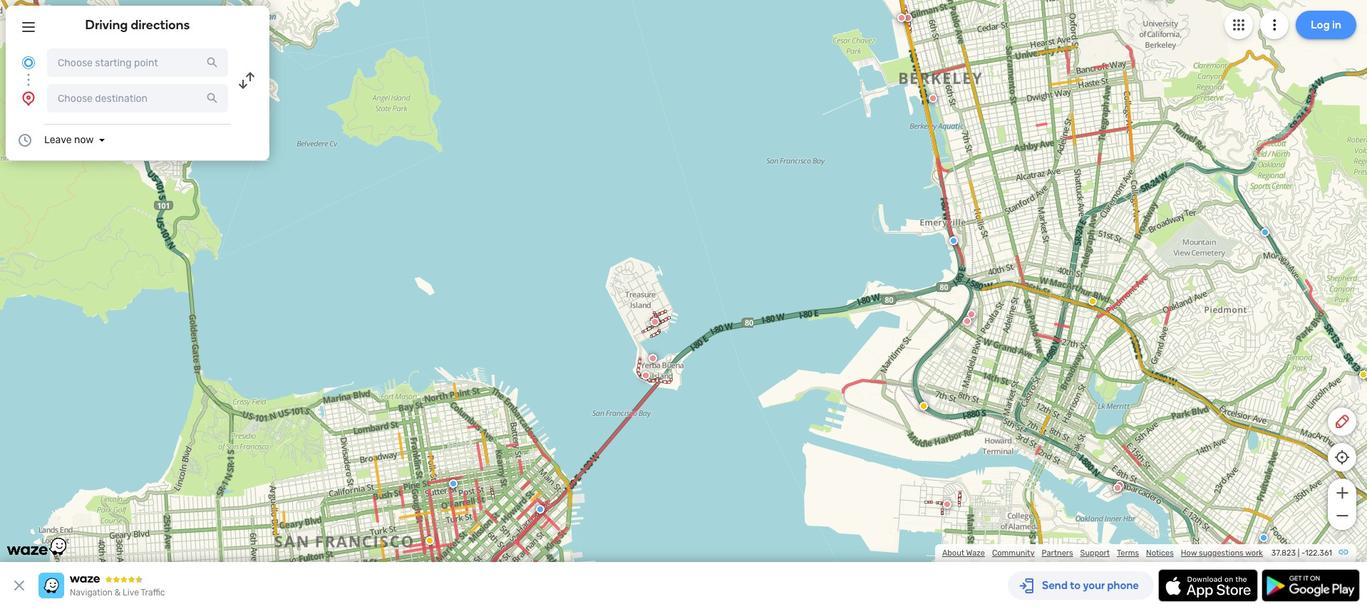 Task type: vqa. For each thing, say whether or not it's contained in the screenshot.
Zoom in IMAGE
yes



Task type: locate. For each thing, give the bounding box(es) containing it.
suggestions
[[1199, 549, 1244, 558]]

1 vertical spatial police image
[[1259, 534, 1268, 542]]

police image
[[536, 505, 545, 514], [1259, 534, 1268, 542]]

work
[[1245, 549, 1263, 558]]

about waze link
[[942, 549, 985, 558]]

1 vertical spatial hazard image
[[426, 537, 434, 545]]

waze
[[966, 549, 985, 558]]

1 vertical spatial hazard image
[[919, 402, 928, 411]]

police image
[[1261, 228, 1269, 237], [949, 237, 958, 245], [449, 480, 458, 488]]

hazard image
[[1088, 297, 1097, 306], [426, 537, 434, 545]]

hazard image
[[1359, 371, 1367, 379], [919, 402, 928, 411]]

0 horizontal spatial hazard image
[[919, 402, 928, 411]]

now
[[74, 134, 94, 146]]

driving
[[85, 17, 128, 33]]

road closed image
[[929, 94, 937, 103], [967, 310, 976, 319], [1115, 481, 1124, 490], [1113, 484, 1122, 493]]

notices
[[1146, 549, 1174, 558]]

0 vertical spatial hazard image
[[1088, 297, 1097, 306]]

driving directions
[[85, 17, 190, 33]]

about waze community partners support terms notices how suggestions work
[[942, 549, 1263, 558]]

0 horizontal spatial police image
[[536, 505, 545, 514]]

0 horizontal spatial police image
[[449, 480, 458, 488]]

-
[[1302, 549, 1305, 558]]

|
[[1298, 549, 1300, 558]]

zoom out image
[[1333, 507, 1351, 525]]

2 horizontal spatial police image
[[1261, 228, 1269, 237]]

x image
[[11, 577, 28, 594]]

partners link
[[1042, 549, 1073, 558]]

navigation & live traffic
[[70, 588, 165, 598]]

link image
[[1338, 547, 1349, 558]]

support
[[1080, 549, 1110, 558]]

road closed image
[[897, 14, 906, 22], [904, 14, 912, 22], [963, 317, 971, 326], [651, 318, 659, 326], [649, 354, 657, 363], [641, 371, 650, 380], [943, 500, 952, 509]]

current location image
[[20, 54, 37, 71]]

Choose starting point text field
[[47, 48, 228, 77]]

0 vertical spatial hazard image
[[1359, 371, 1367, 379]]

1 horizontal spatial hazard image
[[1088, 297, 1097, 306]]

1 horizontal spatial hazard image
[[1359, 371, 1367, 379]]

traffic
[[141, 588, 165, 598]]

navigation
[[70, 588, 113, 598]]

37.823 | -122.361
[[1271, 549, 1332, 558]]



Task type: describe. For each thing, give the bounding box(es) containing it.
how
[[1181, 549, 1197, 558]]

zoom in image
[[1333, 485, 1351, 502]]

&
[[115, 588, 121, 598]]

community
[[992, 549, 1035, 558]]

leave
[[44, 134, 72, 146]]

0 horizontal spatial hazard image
[[426, 537, 434, 545]]

122.361
[[1305, 549, 1332, 558]]

leave now
[[44, 134, 94, 146]]

1 horizontal spatial police image
[[949, 237, 958, 245]]

location image
[[20, 90, 37, 107]]

Choose destination text field
[[47, 84, 228, 113]]

how suggestions work link
[[1181, 549, 1263, 558]]

notices link
[[1146, 549, 1174, 558]]

terms link
[[1117, 549, 1139, 558]]

directions
[[131, 17, 190, 33]]

clock image
[[16, 132, 33, 149]]

pencil image
[[1334, 413, 1351, 431]]

1 horizontal spatial police image
[[1259, 534, 1268, 542]]

37.823
[[1271, 549, 1296, 558]]

live
[[123, 588, 139, 598]]

terms
[[1117, 549, 1139, 558]]

0 vertical spatial police image
[[536, 505, 545, 514]]

about
[[942, 549, 964, 558]]

community link
[[992, 549, 1035, 558]]

support link
[[1080, 549, 1110, 558]]

partners
[[1042, 549, 1073, 558]]



